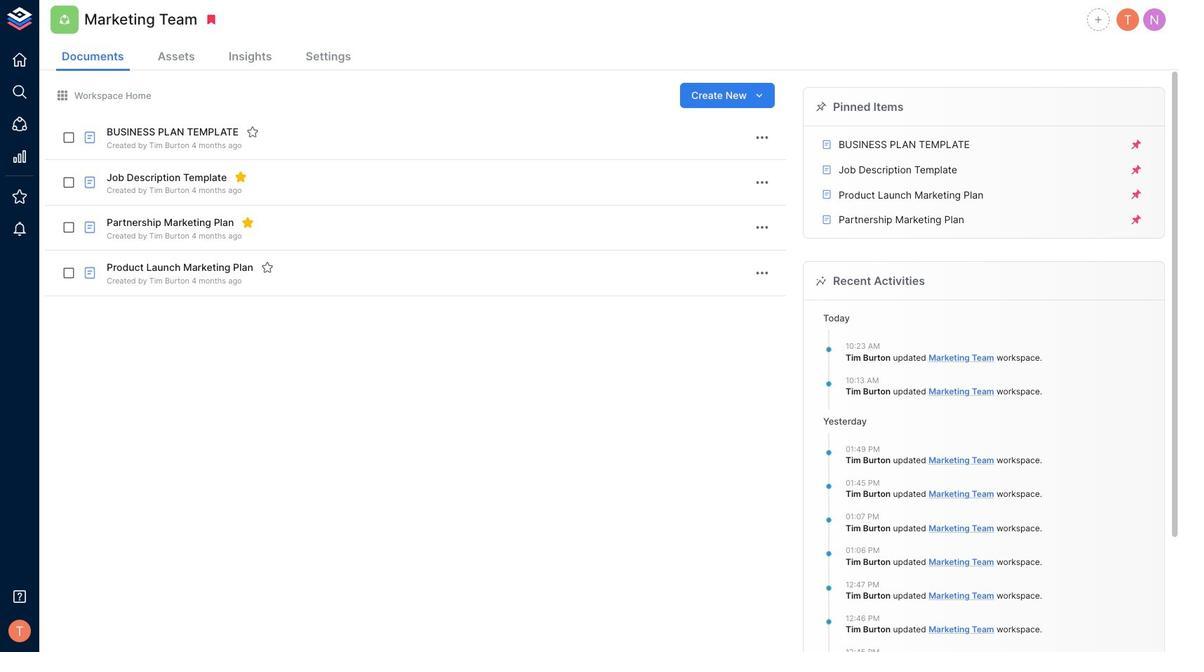 Task type: locate. For each thing, give the bounding box(es) containing it.
2 vertical spatial unpin image
[[1130, 188, 1143, 201]]

0 vertical spatial remove favorite image
[[235, 171, 247, 184]]

1 vertical spatial unpin image
[[1130, 163, 1143, 176]]

0 vertical spatial unpin image
[[1130, 138, 1143, 151]]

remove favorite image
[[235, 171, 247, 184], [242, 216, 254, 229]]

favorite image
[[261, 261, 274, 274]]

favorite image
[[246, 126, 259, 138]]

unpin image
[[1130, 138, 1143, 151], [1130, 163, 1143, 176], [1130, 188, 1143, 201]]



Task type: vqa. For each thing, say whether or not it's contained in the screenshot.
"John" text field at the left
no



Task type: describe. For each thing, give the bounding box(es) containing it.
2 unpin image from the top
[[1130, 163, 1143, 176]]

1 vertical spatial remove favorite image
[[242, 216, 254, 229]]

3 unpin image from the top
[[1130, 188, 1143, 201]]

1 unpin image from the top
[[1130, 138, 1143, 151]]

unpin image
[[1130, 213, 1143, 226]]

remove bookmark image
[[205, 13, 218, 26]]



